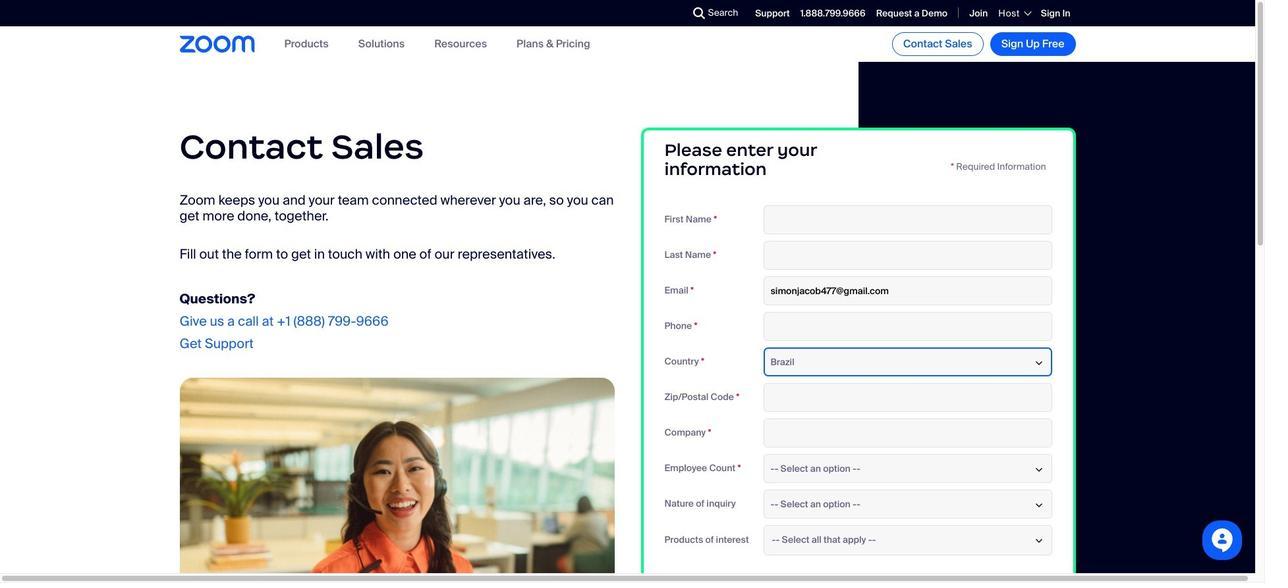 Task type: locate. For each thing, give the bounding box(es) containing it.
zoom logo image
[[180, 36, 255, 53]]

None text field
[[764, 383, 1052, 412], [764, 419, 1052, 448], [764, 383, 1052, 412], [764, 419, 1052, 448]]

None search field
[[645, 3, 696, 24]]

search image
[[693, 7, 705, 19], [693, 7, 705, 19]]

None text field
[[764, 205, 1052, 234], [764, 241, 1052, 270], [764, 312, 1052, 341], [764, 205, 1052, 234], [764, 241, 1052, 270], [764, 312, 1052, 341]]



Task type: describe. For each thing, give the bounding box(es) containing it.
email@yourcompany.com text field
[[764, 277, 1052, 306]]

customer support agent image
[[180, 378, 615, 584]]



Task type: vqa. For each thing, say whether or not it's contained in the screenshot.
Clear Search image
no



